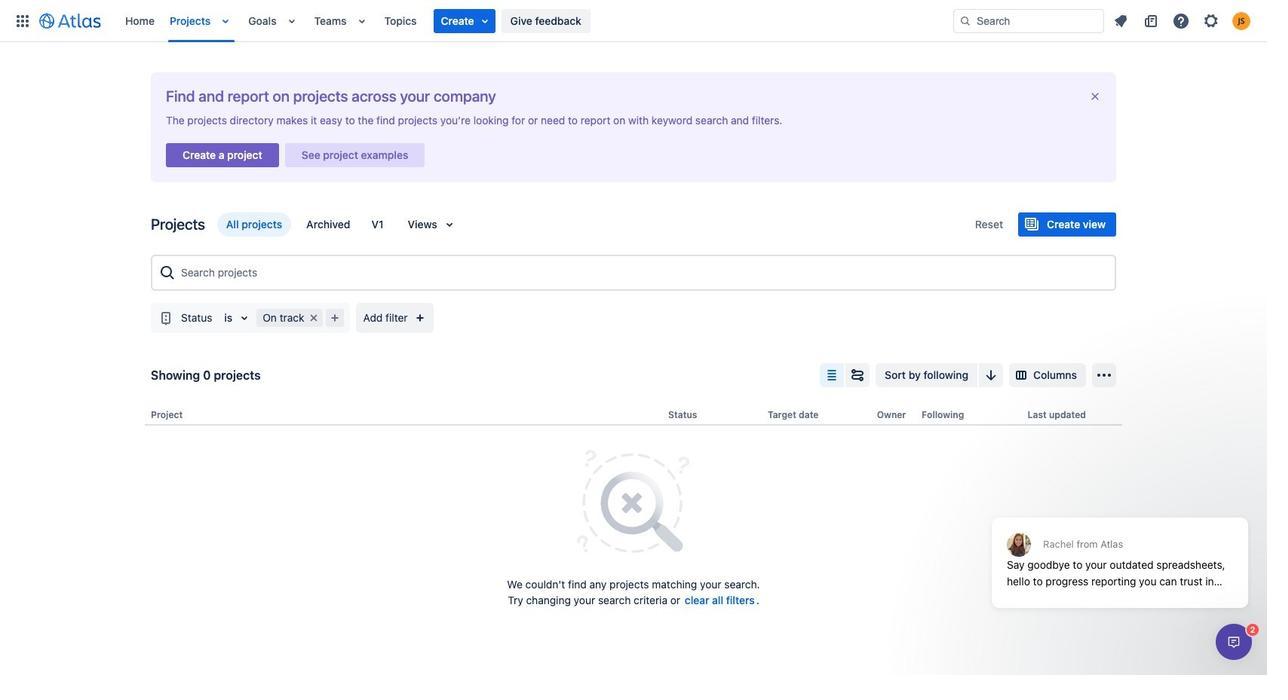Task type: locate. For each thing, give the bounding box(es) containing it.
remove image
[[304, 309, 323, 327]]

Search projects field
[[177, 260, 1109, 287]]

0 horizontal spatial list
[[118, 0, 954, 42]]

list item
[[433, 9, 495, 33]]

notifications image
[[1112, 12, 1130, 30]]

close banner image
[[1089, 91, 1101, 103]]

account image
[[1233, 12, 1251, 30]]

help image
[[1172, 12, 1190, 30]]

display as list image
[[823, 367, 841, 385]]

search projects image
[[158, 264, 177, 282]]

list
[[118, 0, 954, 42], [1107, 9, 1258, 33]]

None search field
[[954, 9, 1104, 33]]

1 horizontal spatial list
[[1107, 9, 1258, 33]]

dialog
[[985, 481, 1256, 620], [1216, 625, 1252, 661]]

banner
[[0, 0, 1267, 42]]

reverse sort order image
[[982, 367, 1000, 385]]

list item inside top element
[[433, 9, 495, 33]]



Task type: vqa. For each thing, say whether or not it's contained in the screenshot.
DISPLAY AS TIMELINE image
yes



Task type: describe. For each thing, give the bounding box(es) containing it.
search image
[[960, 15, 972, 27]]

1 vertical spatial dialog
[[1216, 625, 1252, 661]]

status image
[[157, 309, 175, 327]]

display as timeline image
[[849, 367, 867, 385]]

settings image
[[1203, 12, 1221, 30]]

switch to... image
[[14, 12, 32, 30]]

add another entity image
[[326, 309, 344, 327]]

more options image
[[1095, 367, 1114, 385]]

top element
[[9, 0, 954, 42]]

Search field
[[954, 9, 1104, 33]]

0 vertical spatial dialog
[[985, 481, 1256, 620]]



